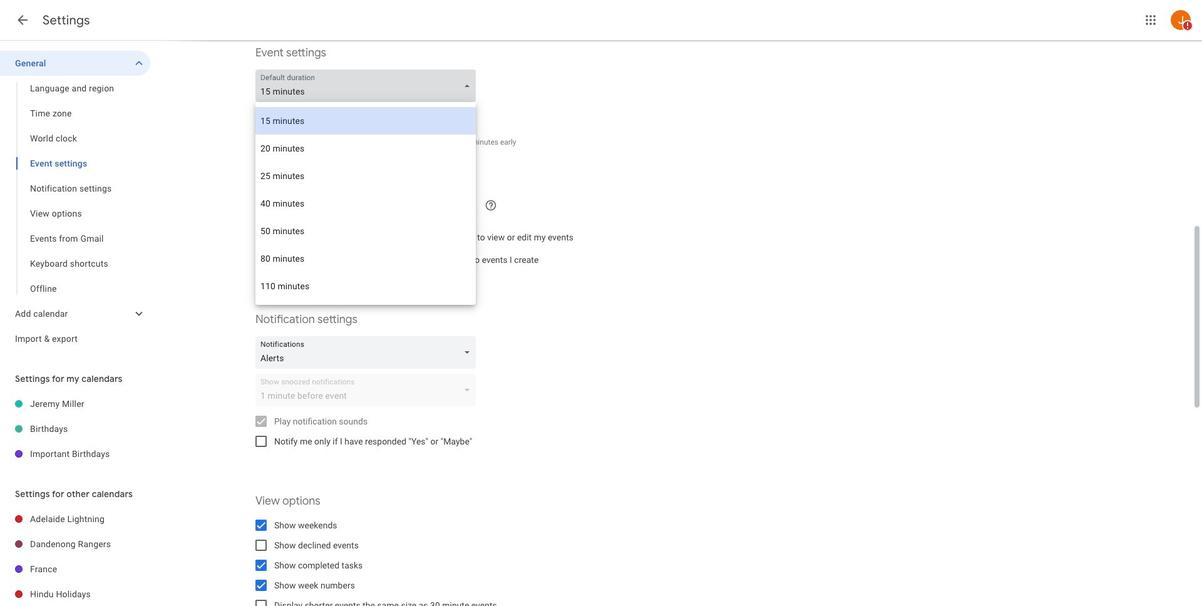 Task type: locate. For each thing, give the bounding box(es) containing it.
tree
[[0, 51, 150, 352], [0, 392, 150, 467], [0, 507, 150, 607]]

None field
[[256, 70, 481, 102], [256, 336, 481, 369], [256, 70, 481, 102], [256, 336, 481, 369]]

hindu holidays tree item
[[0, 582, 150, 607]]

2 tree from the top
[[0, 392, 150, 467]]

0 vertical spatial tree
[[0, 51, 150, 352]]

birthdays tree item
[[0, 417, 150, 442]]

heading
[[43, 13, 90, 28]]

15 minutes option
[[256, 107, 476, 135]]

1 vertical spatial tree
[[0, 392, 150, 467]]

group
[[0, 76, 150, 301]]

dandenong rangers tree item
[[0, 532, 150, 557]]

jeremy miller tree item
[[0, 392, 150, 417]]

20 minutes option
[[256, 135, 476, 162]]

2 vertical spatial tree
[[0, 507, 150, 607]]

1 tree from the top
[[0, 51, 150, 352]]



Task type: describe. For each thing, give the bounding box(es) containing it.
25 minutes option
[[256, 162, 476, 190]]

important birthdays tree item
[[0, 442, 150, 467]]

3 tree from the top
[[0, 507, 150, 607]]

general tree item
[[0, 51, 150, 76]]

france tree item
[[0, 557, 150, 582]]

default duration list box
[[256, 102, 476, 305]]

adelaide lightning tree item
[[0, 507, 150, 532]]

110 minutes option
[[256, 273, 476, 300]]

40 minutes option
[[256, 190, 476, 217]]

go back image
[[15, 13, 30, 28]]

50 minutes option
[[256, 217, 476, 245]]

80 minutes option
[[256, 245, 476, 273]]



Task type: vqa. For each thing, say whether or not it's contained in the screenshot.
80 minutes option
yes



